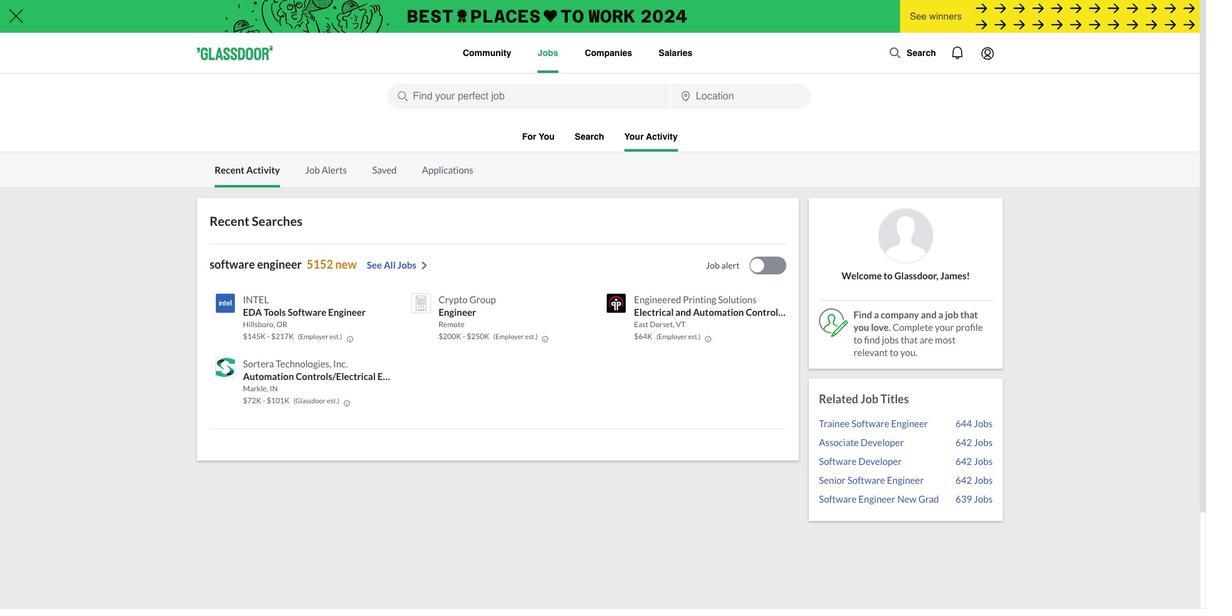 Task type: locate. For each thing, give the bounding box(es) containing it.
0 horizontal spatial activity
[[246, 164, 280, 176]]

1 vertical spatial activity
[[246, 164, 280, 176]]

most
[[935, 334, 956, 346]]

search right you
[[575, 132, 604, 142]]

that up "you."
[[901, 334, 918, 346]]

(employer
[[298, 332, 328, 341], [494, 332, 524, 341], [657, 332, 687, 341]]

are
[[920, 334, 934, 346]]

642 for senior software engineer
[[956, 475, 972, 486]]

applications
[[422, 164, 473, 176]]

0 vertical spatial new
[[335, 258, 357, 271]]

community
[[463, 48, 511, 58]]

see for see all jobs
[[367, 259, 382, 271]]

jobs for senior software engineer
[[974, 475, 993, 486]]

crypto
[[439, 294, 468, 305]]

activity right your
[[646, 132, 678, 142]]

(employer right $250k
[[494, 332, 524, 341]]

for you link
[[522, 132, 555, 149]]

developer for associate developer
[[861, 437, 904, 448]]

see winners link
[[900, 0, 1200, 33]]

- right $72k
[[263, 396, 265, 406]]

a
[[874, 309, 879, 321], [939, 309, 944, 321]]

developer for software developer
[[859, 456, 902, 467]]

1 vertical spatial to
[[854, 334, 863, 346]]

est.) down printing
[[688, 332, 701, 341]]

0 vertical spatial recent
[[215, 164, 245, 176]]

est.)
[[330, 332, 342, 341], [525, 332, 538, 341], [688, 332, 701, 341], [327, 397, 340, 405]]

2 642 jobs from the top
[[956, 456, 993, 467]]

job
[[946, 309, 959, 321]]

printing
[[683, 294, 717, 305]]

642 jobs for software developer
[[956, 456, 993, 467]]

1 vertical spatial automation
[[243, 371, 294, 382]]

1 horizontal spatial (employer
[[494, 332, 524, 341]]

job for job alert
[[706, 260, 720, 271]]

0 horizontal spatial -
[[263, 396, 265, 406]]

1 horizontal spatial search
[[907, 48, 936, 58]]

est.) inside $72k - $101k (glassdoor est.)
[[327, 397, 340, 405]]

0 vertical spatial to
[[884, 270, 893, 281]]

your
[[935, 322, 954, 333]]

0 horizontal spatial automation
[[243, 371, 294, 382]]

none field search keyword
[[388, 84, 670, 109]]

644
[[956, 418, 972, 429]]

senior software engineer
[[819, 475, 924, 486]]

1 vertical spatial developer
[[859, 456, 902, 467]]

and up your
[[921, 309, 937, 321]]

0 vertical spatial automation
[[693, 307, 744, 318]]

new
[[335, 258, 357, 271], [898, 494, 917, 505]]

activity up recent searches in the top of the page
[[246, 164, 280, 176]]

jobs for associate developer
[[974, 437, 993, 448]]

1 642 from the top
[[956, 437, 972, 448]]

0 horizontal spatial see
[[367, 259, 382, 271]]

engineer inside engineered printing solutions electrical and automation controls engineer east dorset, vt
[[785, 307, 822, 318]]

activity inside your activity link
[[646, 132, 678, 142]]

1 horizontal spatial that
[[961, 309, 978, 321]]

companies link
[[585, 33, 632, 73]]

0 horizontal spatial a
[[874, 309, 879, 321]]

engineer down crypto on the left of the page
[[439, 307, 476, 318]]

1 vertical spatial new
[[898, 494, 917, 505]]

0 horizontal spatial (employer
[[298, 332, 328, 341]]

that up profile
[[961, 309, 978, 321]]

engineer inside crypto group engineer remote
[[439, 307, 476, 318]]

642 for software developer
[[956, 456, 972, 467]]

3 642 jobs from the top
[[956, 475, 993, 486]]

eda
[[243, 307, 262, 318]]

engineered
[[634, 294, 681, 305]]

to down jobs at right bottom
[[890, 347, 899, 358]]

1 horizontal spatial automation
[[693, 307, 744, 318]]

(employer inside the $200k - $250k (employer est.)
[[494, 332, 524, 341]]

2 642 from the top
[[956, 456, 972, 467]]

2 vertical spatial 642
[[956, 475, 972, 486]]

a up love. in the right of the page
[[874, 309, 879, 321]]

2 vertical spatial 642 jobs
[[956, 475, 993, 486]]

(employer down vt
[[657, 332, 687, 341]]

$200k
[[439, 332, 461, 341]]

complete your profile to find jobs that are most relevant to you.
[[854, 322, 983, 358]]

intel
[[243, 294, 269, 305]]

- right $200k
[[463, 332, 465, 341]]

1 horizontal spatial -
[[267, 332, 270, 341]]

2 none field from the left
[[671, 84, 811, 109]]

that inside complete your profile to find jobs that are most relevant to you.
[[901, 334, 918, 346]]

and up vt
[[676, 307, 691, 318]]

0 horizontal spatial and
[[676, 307, 691, 318]]

1 (employer from the left
[[298, 332, 328, 341]]

0 horizontal spatial job
[[305, 164, 320, 176]]

recent up recent searches in the top of the page
[[215, 164, 245, 176]]

software
[[288, 307, 326, 318]]

lottie animation container image
[[943, 38, 973, 68], [943, 38, 973, 68], [973, 38, 1003, 68], [973, 38, 1003, 68], [889, 47, 902, 59]]

2 horizontal spatial job
[[861, 392, 879, 406]]

activity inside recent activity link
[[246, 164, 280, 176]]

job left alert
[[706, 260, 720, 271]]

alerts
[[322, 164, 347, 176]]

controls/electrical
[[296, 371, 376, 382]]

1 horizontal spatial a
[[939, 309, 944, 321]]

0 vertical spatial see
[[910, 11, 927, 21]]

searches
[[252, 213, 303, 229]]

est.) inside $145k - $217k (employer est.)
[[330, 332, 342, 341]]

0 horizontal spatial none field
[[388, 84, 670, 109]]

None field
[[388, 84, 670, 109], [671, 84, 811, 109]]

est.) right (glassdoor
[[327, 397, 340, 405]]

642 jobs
[[956, 437, 993, 448], [956, 456, 993, 467], [956, 475, 993, 486]]

$250k
[[467, 332, 490, 341]]

engineer left 5152
[[257, 258, 302, 271]]

$200k - $250k (employer est.)
[[439, 332, 538, 341]]

activity for your activity
[[646, 132, 678, 142]]

electrical
[[634, 307, 674, 318]]

(employer inside $64k (employer est.)
[[657, 332, 687, 341]]

0 horizontal spatial search
[[575, 132, 604, 142]]

1 none field from the left
[[388, 84, 670, 109]]

relevant
[[854, 347, 888, 358]]

0 horizontal spatial new
[[335, 258, 357, 271]]

software down senior
[[819, 494, 857, 505]]

technologies,
[[276, 358, 332, 370]]

2 horizontal spatial (employer
[[657, 332, 687, 341]]

lottie animation container image
[[413, 33, 461, 70], [413, 33, 461, 70], [889, 47, 902, 59]]

see
[[910, 11, 927, 21], [367, 259, 382, 271]]

vt
[[676, 320, 686, 329]]

see all jobs
[[367, 259, 417, 271]]

engineer down titles
[[891, 418, 928, 429]]

titles
[[881, 392, 909, 406]]

james!
[[941, 270, 970, 281]]

1 vertical spatial 642
[[956, 456, 972, 467]]

you
[[854, 322, 870, 333]]

est.) inside the $200k - $250k (employer est.)
[[525, 332, 538, 341]]

est.) for automation controls/electrical engineer
[[327, 397, 340, 405]]

activity for recent activity
[[246, 164, 280, 176]]

company
[[881, 309, 919, 321]]

automation down printing
[[693, 307, 744, 318]]

1 horizontal spatial and
[[921, 309, 937, 321]]

recent left searches
[[210, 213, 249, 229]]

tools
[[264, 307, 286, 318]]

search down see winners at the top right of the page
[[907, 48, 936, 58]]

639 jobs
[[956, 494, 993, 505]]

sortera technologies, inc. automation controls/electrical engineer markle, in
[[243, 358, 415, 394]]

that
[[961, 309, 978, 321], [901, 334, 918, 346]]

1 vertical spatial job
[[706, 260, 720, 271]]

642 jobs for associate developer
[[956, 437, 993, 448]]

1 vertical spatial see
[[367, 259, 382, 271]]

dorset,
[[650, 320, 675, 329]]

0 vertical spatial 642 jobs
[[956, 437, 993, 448]]

est.) right $250k
[[525, 332, 538, 341]]

job for job alerts
[[305, 164, 320, 176]]

0 vertical spatial developer
[[861, 437, 904, 448]]

est.) up inc.
[[330, 332, 342, 341]]

1 vertical spatial 642 jobs
[[956, 456, 993, 467]]

job up trainee software engineer
[[861, 392, 879, 406]]

automation up the in
[[243, 371, 294, 382]]

see all jobs link
[[367, 259, 429, 272]]

(employer inside $145k - $217k (employer est.)
[[298, 332, 328, 341]]

recent searches
[[210, 213, 303, 229]]

a left job
[[939, 309, 944, 321]]

2 vertical spatial to
[[890, 347, 899, 358]]

1 642 jobs from the top
[[956, 437, 993, 448]]

recent for recent activity
[[215, 164, 245, 176]]

job alert
[[706, 260, 740, 271]]

engineer
[[257, 258, 302, 271], [891, 418, 928, 429], [887, 475, 924, 486], [859, 494, 896, 505]]

engineer right controls
[[785, 307, 822, 318]]

engineer down senior software engineer
[[859, 494, 896, 505]]

0 vertical spatial 642
[[956, 437, 972, 448]]

2 horizontal spatial -
[[463, 332, 465, 341]]

0 vertical spatial that
[[961, 309, 978, 321]]

-
[[267, 332, 270, 341], [463, 332, 465, 341], [263, 396, 265, 406]]

1 horizontal spatial job
[[706, 260, 720, 271]]

you.
[[901, 347, 918, 358]]

crypto group engineer remote
[[439, 294, 496, 329]]

jobs for software engineer new grad
[[974, 494, 993, 505]]

(employer for tools
[[298, 332, 328, 341]]

2 (employer from the left
[[494, 332, 524, 341]]

automation
[[693, 307, 744, 318], [243, 371, 294, 382]]

developer up senior software engineer
[[859, 456, 902, 467]]

software down associate in the right of the page
[[819, 456, 857, 467]]

you
[[539, 132, 555, 142]]

job left alerts
[[305, 164, 320, 176]]

- right $145k
[[267, 332, 270, 341]]

to down you
[[854, 334, 863, 346]]

see left "winners"
[[910, 11, 927, 21]]

2 vertical spatial job
[[861, 392, 879, 406]]

0 vertical spatial job
[[305, 164, 320, 176]]

est.) for engineer
[[525, 332, 538, 341]]

or
[[277, 320, 288, 329]]

and inside find a company and a job that you love.
[[921, 309, 937, 321]]

related job titles
[[819, 392, 909, 406]]

0 vertical spatial search
[[907, 48, 936, 58]]

software up "associate developer"
[[852, 418, 890, 429]]

to right "welcome"
[[884, 270, 893, 281]]

0 horizontal spatial that
[[901, 334, 918, 346]]

see for see winners
[[910, 11, 927, 21]]

associate
[[819, 437, 859, 448]]

engineer right software at bottom left
[[328, 307, 366, 318]]

642 jobs for senior software engineer
[[956, 475, 993, 486]]

for you
[[522, 132, 555, 142]]

winners
[[930, 11, 962, 21]]

and inside engineered printing solutions electrical and automation controls engineer east dorset, vt
[[676, 307, 691, 318]]

developer down trainee software engineer
[[861, 437, 904, 448]]

activity
[[646, 132, 678, 142], [246, 164, 280, 176]]

3 (employer from the left
[[657, 332, 687, 341]]

automation inside sortera technologies, inc. automation controls/electrical engineer markle, in
[[243, 371, 294, 382]]

software up intel logo at the left
[[210, 258, 255, 271]]

$217k
[[271, 332, 294, 341]]

1 vertical spatial recent
[[210, 213, 249, 229]]

Search keyword field
[[388, 84, 670, 109]]

sortera technologies, inc. logo image
[[215, 358, 236, 378]]

1 horizontal spatial none field
[[671, 84, 811, 109]]

lottie animation container image inside search button
[[889, 47, 902, 59]]

engineer right the controls/electrical
[[378, 371, 415, 382]]

new right 5152
[[335, 258, 357, 271]]

engineer inside the intel eda tools software engineer hillsboro, or
[[328, 307, 366, 318]]

profile
[[956, 322, 983, 333]]

job
[[305, 164, 320, 176], [706, 260, 720, 271], [861, 392, 879, 406]]

jobs
[[538, 48, 558, 58], [398, 259, 417, 271], [974, 418, 993, 429], [974, 437, 993, 448], [974, 456, 993, 467], [974, 475, 993, 486], [974, 494, 993, 505]]

see left all
[[367, 259, 382, 271]]

new left "grad"
[[898, 494, 917, 505]]

3 642 from the top
[[956, 475, 972, 486]]

1 horizontal spatial activity
[[646, 132, 678, 142]]

1 horizontal spatial see
[[910, 11, 927, 21]]

0 vertical spatial activity
[[646, 132, 678, 142]]

(employer down software at bottom left
[[298, 332, 328, 341]]

that inside find a company and a job that you love.
[[961, 309, 978, 321]]

community link
[[463, 33, 511, 73]]

and
[[676, 307, 691, 318], [921, 309, 937, 321]]

engineer inside sortera technologies, inc. automation controls/electrical engineer markle, in
[[378, 371, 415, 382]]

engineer
[[328, 307, 366, 318], [439, 307, 476, 318], [785, 307, 822, 318], [378, 371, 415, 382]]

- for software
[[267, 332, 270, 341]]

1 vertical spatial that
[[901, 334, 918, 346]]



Task type: vqa. For each thing, say whether or not it's contained in the screenshot.
first Location from the bottom of the page
no



Task type: describe. For each thing, give the bounding box(es) containing it.
companies
[[585, 48, 632, 58]]

software developer
[[819, 456, 902, 467]]

all
[[384, 259, 396, 271]]

recent activity link
[[215, 164, 280, 188]]

hillsboro,
[[243, 320, 275, 329]]

$72k - $101k (glassdoor est.)
[[243, 396, 340, 406]]

saved
[[372, 164, 397, 176]]

intel logo image
[[215, 293, 236, 314]]

trainee
[[819, 418, 850, 429]]

$145k
[[243, 332, 266, 341]]

your activity link
[[625, 132, 678, 152]]

5152
[[307, 258, 333, 271]]

$101k
[[267, 396, 290, 406]]

2 a from the left
[[939, 309, 944, 321]]

1 a from the left
[[874, 309, 879, 321]]

remote
[[439, 320, 465, 329]]

$72k
[[243, 396, 261, 406]]

software down software developer
[[848, 475, 886, 486]]

1 vertical spatial search
[[575, 132, 604, 142]]

intel eda tools software engineer hillsboro, or
[[243, 294, 366, 329]]

(employer for engineer
[[494, 332, 524, 341]]

senior
[[819, 475, 846, 486]]

644 jobs
[[956, 418, 993, 429]]

none field search location
[[671, 84, 811, 109]]

salaries
[[659, 48, 693, 58]]

recent activity
[[215, 164, 280, 176]]

Search location field
[[671, 84, 811, 109]]

welcome
[[842, 270, 882, 281]]

associate developer
[[819, 437, 904, 448]]

$64k
[[634, 332, 653, 341]]

jobs link
[[538, 33, 558, 73]]

search inside button
[[907, 48, 936, 58]]

software for software developer
[[819, 456, 857, 467]]

markle,
[[243, 384, 268, 394]]

engineered printing solutions logo image
[[607, 293, 627, 314]]

that for job
[[961, 309, 978, 321]]

est.) inside $64k (employer est.)
[[688, 332, 701, 341]]

sortera
[[243, 358, 274, 370]]

lottie animation container image inside search button
[[889, 47, 902, 59]]

1 horizontal spatial new
[[898, 494, 917, 505]]

recent for recent searches
[[210, 213, 249, 229]]

software for software engineer 5152 new
[[210, 258, 255, 271]]

search button
[[883, 40, 943, 65]]

inc.
[[333, 358, 348, 370]]

software engineer 5152 new
[[210, 258, 357, 271]]

est.) for eda tools software engineer
[[330, 332, 342, 341]]

glassdoor,
[[895, 270, 939, 281]]

group
[[470, 294, 496, 305]]

your activity
[[625, 132, 678, 142]]

east
[[634, 320, 649, 329]]

applications link
[[422, 164, 473, 176]]

search link
[[575, 132, 604, 149]]

see winners
[[910, 11, 962, 21]]

for
[[522, 132, 537, 142]]

salaries link
[[659, 33, 693, 73]]

engineer up "grad"
[[887, 475, 924, 486]]

639
[[956, 494, 972, 505]]

642 for associate developer
[[956, 437, 972, 448]]

controls
[[746, 307, 783, 318]]

welcome to glassdoor, james!
[[842, 270, 970, 281]]

trainee software engineer
[[819, 418, 928, 429]]

$64k (employer est.)
[[634, 332, 701, 341]]

job alerts
[[305, 164, 347, 176]]

jobs for trainee software engineer
[[974, 418, 993, 429]]

saved link
[[372, 164, 397, 176]]

jobs for software developer
[[974, 456, 993, 467]]

job alerts link
[[305, 164, 347, 176]]

that for jobs
[[901, 334, 918, 346]]

love.
[[871, 322, 891, 333]]

related
[[819, 392, 859, 406]]

automation inside engineered printing solutions electrical and automation controls engineer east dorset, vt
[[693, 307, 744, 318]]

find
[[854, 309, 873, 321]]

software engineer new grad
[[819, 494, 939, 505]]

jobs inside "see all jobs" link
[[398, 259, 417, 271]]

software for software engineer new grad
[[819, 494, 857, 505]]

jobs
[[882, 334, 899, 346]]

your
[[625, 132, 644, 142]]

in
[[270, 384, 278, 394]]

find a company and a job that you love.
[[854, 309, 978, 333]]

grad
[[919, 494, 939, 505]]

engineered printing solutions electrical and automation controls engineer east dorset, vt
[[634, 294, 822, 329]]

find
[[864, 334, 880, 346]]

$145k - $217k (employer est.)
[[243, 332, 342, 341]]

complete
[[893, 322, 934, 333]]

- for remote
[[463, 332, 465, 341]]

alert
[[722, 260, 740, 271]]

- for automation
[[263, 396, 265, 406]]



